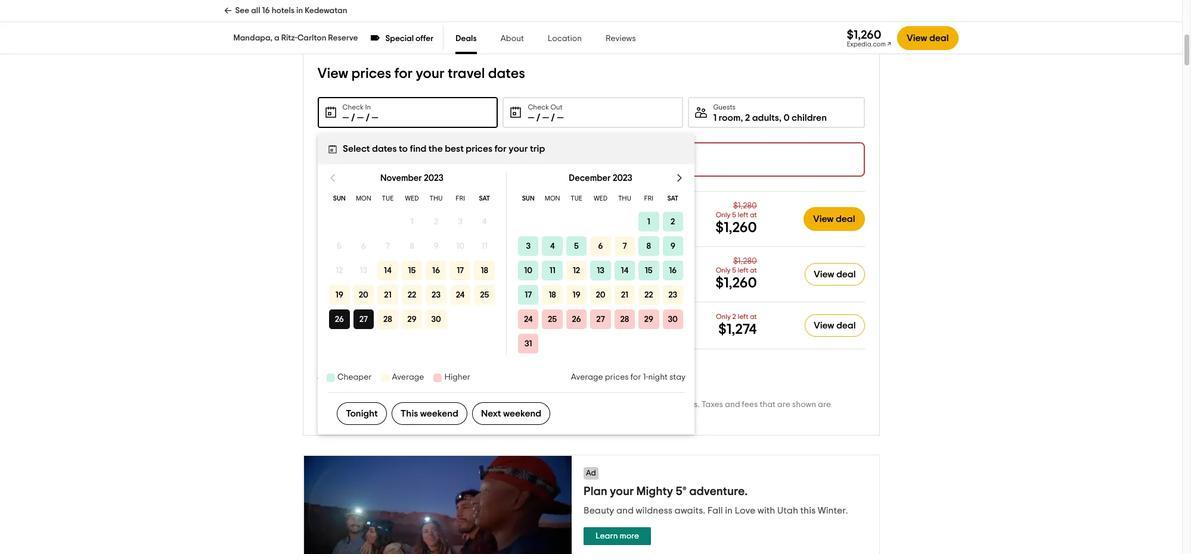 Task type: describe. For each thing, give the bounding box(es) containing it.
special offer
[[385, 35, 434, 43]]

1 get from the top
[[472, 222, 485, 231]]

tue nov 07 2023 cell
[[377, 237, 398, 256]]

24 for fri nov 24 2023 cell
[[456, 291, 464, 300]]

tue for november
[[382, 196, 393, 202]]

sat nov 18 2023 cell
[[472, 259, 496, 283]]

room
[[719, 113, 741, 123]]

for down special
[[394, 67, 413, 81]]

trip
[[530, 144, 545, 154]]

tue for december
[[570, 196, 582, 202]]

prepayment
[[485, 313, 531, 321]]

reviews
[[606, 35, 636, 43]]

for inside the "prices are the average nightly price provided by our partners and may not include all taxes and fees. taxes and fees that are shown are estimates only. please see our partners for more details."
[[467, 412, 478, 420]]

sun dec 31 2023 cell
[[516, 332, 540, 356]]

1 $1,280 only 5 left at $1,260 from the top
[[715, 202, 757, 235]]

thu dec 07 2023 cell
[[612, 234, 636, 259]]

fri nov 03 2023 cell
[[450, 212, 470, 232]]

include
[[601, 401, 629, 410]]

sun nov 26 2023 cell
[[327, 308, 351, 332]]

thu dec 14 2023 cell
[[612, 259, 636, 283]]

mon nov 20 2023 cell
[[351, 283, 375, 308]]

19 for the sun nov 19 2023 cell
[[335, 291, 343, 300]]

only.
[[356, 412, 373, 420]]

cheaper
[[337, 374, 371, 382]]

thu nov 02 2023 cell
[[426, 212, 446, 232]]

row group for november
[[327, 210, 496, 332]]

26 for tue dec 26 2023 cell
[[572, 316, 581, 324]]

sun nov 19 2023 cell
[[327, 283, 351, 308]]

only 2 left at $1,274
[[716, 313, 757, 337]]

tonight
[[345, 410, 378, 419]]

2 are from the left
[[777, 401, 790, 410]]

1 horizontal spatial our
[[503, 401, 516, 410]]

1 vertical spatial our
[[418, 412, 431, 420]]

friday
[[529, 329, 553, 337]]

direct
[[366, 155, 391, 165]]

prices for view
[[351, 67, 391, 81]]

2 before from the top
[[535, 262, 560, 270]]

2023 for december 2023
[[612, 174, 632, 183]]

4 — from the left
[[528, 113, 534, 123]]

deals
[[353, 370, 376, 380]]

expedia.com
[[847, 41, 886, 47]]

in
[[365, 104, 371, 111]]

mon for december 2023
[[544, 196, 560, 202]]

1 , from the left
[[741, 113, 743, 123]]

row containing 5
[[327, 234, 496, 259]]

1 for fri dec 01 2023 cell
[[647, 218, 650, 226]]

18 inside 'cell'
[[480, 267, 488, 275]]

5 — from the left
[[542, 113, 549, 123]]

3 for 'fri nov 03 2023' cell
[[458, 218, 462, 226]]

sat dec 16 2023 cell
[[661, 259, 685, 283]]

fees
[[742, 401, 758, 410]]

prices
[[317, 401, 341, 410]]

12 for tue dec 12 2023 cell
[[572, 267, 580, 275]]

guests 1 room , 2 adults , 0 children
[[713, 104, 827, 123]]

details.
[[501, 412, 529, 420]]

find
[[410, 144, 426, 154]]

16 for sat dec 16 2023 cell in the right of the page
[[669, 267, 677, 275]]

1 nov from the top
[[579, 206, 594, 215]]

6 for mon nov 06 2023 cell
[[361, 242, 366, 251]]

estimates
[[317, 412, 354, 420]]

hotels
[[272, 7, 295, 15]]

0 horizontal spatial dates
[[372, 144, 396, 154]]

1 refundable from the top
[[490, 206, 533, 215]]

offer
[[416, 35, 434, 43]]

1 fully from the top
[[472, 206, 489, 215]]

your
[[487, 329, 504, 337]]

thu for november 2023
[[429, 196, 442, 202]]

2 vertical spatial $1,260
[[715, 277, 757, 291]]

location
[[548, 35, 582, 43]]

kedewatan
[[305, 7, 347, 15]]

december 2023
[[569, 174, 632, 183]]

mon nov 13 2023 cell
[[353, 261, 374, 281]]

with
[[472, 155, 492, 165]]

0 vertical spatial $1,260
[[847, 29, 881, 41]]

1 at from the top
[[750, 212, 757, 219]]

29 for fri dec 29 2023 cell
[[644, 316, 653, 324]]

reserve
[[328, 34, 358, 42]]

thu nov 30 2023 cell
[[424, 308, 448, 332]]

1 left from the top
[[738, 212, 748, 219]]

3 / from the left
[[536, 113, 540, 123]]

mon for november 2023
[[356, 196, 371, 202]]

adults
[[752, 113, 779, 123]]

thu nov 23 2023 cell
[[424, 283, 448, 308]]

longer
[[439, 155, 470, 165]]

6 for "wed dec 06 2023" cell
[[598, 242, 603, 251]]

fri dec 08 2023 cell
[[636, 234, 661, 259]]

0 horizontal spatial your
[[416, 67, 445, 81]]

fees.
[[682, 401, 700, 410]]

8 for fri dec 08 2023 cell
[[646, 242, 651, 251]]

27 for mon nov 27 2023 cell
[[359, 316, 368, 324]]

sun for november
[[333, 196, 345, 202]]

that
[[760, 401, 775, 410]]

2 — from the left
[[357, 113, 364, 123]]

sat dec 30 2023 cell
[[661, 308, 685, 332]]

december
[[569, 174, 610, 183]]

1 for wed nov 01 2023 cell
[[410, 218, 413, 226]]

tue nov 21 2023 cell
[[375, 283, 400, 308]]

prices are the average nightly price provided by our partners and may not include all taxes and fees. taxes and fees that are shown are estimates only. please see our partners for more details.
[[317, 401, 831, 420]]

guests
[[713, 104, 736, 111]]

23 for the sat dec 23 2023 cell
[[668, 291, 677, 300]]

21 for tue nov 21 2023 cell
[[384, 291, 391, 300]]

4 / from the left
[[551, 113, 555, 123]]

fri dec 29 2023 cell
[[636, 308, 661, 332]]

13 for mon nov 13 2023 cell
[[359, 267, 367, 275]]

1 and from the left
[[552, 401, 567, 410]]

$1,274
[[718, 323, 757, 337]]

2 key from the top
[[561, 278, 575, 286]]

taxes
[[702, 401, 723, 410]]

nightly
[[406, 401, 431, 410]]

all for view
[[340, 370, 350, 380]]

3 get from the top
[[472, 329, 485, 337]]

tue dec 26 2023 cell
[[564, 308, 588, 332]]

no prepayment needed
[[472, 313, 563, 321]]

2 left from the top
[[738, 267, 748, 274]]

wed dec 13 2023 cell
[[588, 259, 612, 283]]

7 for thu dec 07 2023 cell
[[622, 242, 627, 251]]

sat dec 09 2023 cell
[[661, 234, 685, 259]]

31
[[524, 340, 532, 348]]

17 for sun dec 17 2023 cell
[[524, 291, 532, 300]]

0
[[784, 113, 790, 123]]

best
[[445, 144, 463, 154]]

2 sat, from the top
[[562, 262, 577, 270]]

fri for december 2023
[[644, 196, 653, 202]]

hotel direct offer! stay longer with us
[[340, 155, 504, 165]]

sun dec 17 2023 cell
[[516, 283, 540, 308]]

only inside only 2 left at $1,274
[[716, 313, 731, 320]]

5 inside sun nov 05 2023 cell
[[337, 242, 341, 251]]

next weekend button
[[472, 403, 550, 426]]

see
[[403, 412, 416, 420]]

row containing 10
[[516, 259, 685, 283]]

1 vertical spatial $1,260
[[715, 221, 757, 235]]

mon dec 25 2023 cell
[[540, 308, 564, 332]]

1 horizontal spatial dates
[[488, 67, 525, 81]]

0 horizontal spatial partners
[[433, 412, 466, 420]]

average
[[372, 401, 404, 410]]

this
[[400, 410, 418, 419]]

more
[[480, 412, 499, 420]]

9 for thu nov 09 2023 cell
[[433, 242, 438, 251]]

row group for december
[[516, 210, 685, 356]]

tue dec 19 2023 cell
[[564, 283, 588, 308]]

1 vertical spatial prices
[[465, 144, 492, 154]]

1 rewarded from the top
[[487, 222, 524, 231]]

row containing 12
[[327, 259, 496, 283]]

26 for sun nov 26 2023 cell
[[335, 316, 344, 324]]

12 for sun nov 12 2023 cell
[[335, 267, 343, 275]]

mandapa, a ritz-carlton reserve
[[233, 34, 358, 42]]

9 for sat dec 09 2023 cell in the top of the page
[[670, 242, 675, 251]]

stay
[[669, 374, 685, 382]]

row containing 26
[[327, 308, 496, 332]]

11 for mon dec 11 2023 cell at the left of the page
[[549, 267, 555, 275]]

1 vertical spatial your
[[508, 144, 528, 154]]

special
[[385, 35, 414, 43]]

2 / from the left
[[366, 113, 370, 123]]

mandapa,
[[233, 34, 272, 42]]

2 nov from the top
[[579, 262, 594, 270]]

2 fully from the top
[[472, 262, 489, 270]]

sun nov 05 2023 cell
[[329, 237, 349, 256]]

17 for fri nov 17 2023 "cell"
[[456, 267, 464, 275]]

2 rewarded from the top
[[487, 278, 524, 286]]

shown
[[792, 401, 816, 410]]

mon nov 06 2023 cell
[[353, 237, 374, 256]]

see all 16 hotels in kedewatan
[[235, 7, 347, 15]]

sun nov 12 2023 cell
[[329, 261, 349, 281]]

ritz-
[[281, 34, 297, 42]]

about
[[501, 35, 524, 43]]

for left 1-
[[630, 374, 641, 382]]

see
[[235, 7, 249, 15]]

18 down "wed dec 06 2023" cell
[[596, 262, 603, 270]]

check in — / — / —
[[342, 104, 378, 123]]

2 one from the top
[[543, 278, 559, 286]]

next weekend
[[481, 410, 541, 419]]

3 and from the left
[[725, 401, 740, 410]]

tue dec 12 2023 cell
[[564, 259, 588, 283]]

0 horizontal spatial 16
[[262, 7, 270, 15]]

night
[[648, 374, 667, 382]]

a
[[274, 34, 279, 42]]

view all deals button
[[317, 369, 391, 381]]

16 for thu nov 16 2023 cell at the left of page
[[432, 267, 440, 275]]

offer!
[[393, 155, 416, 165]]

may
[[569, 401, 585, 410]]

sat nov 04 2023 cell
[[474, 212, 495, 232]]

all for see
[[251, 7, 260, 15]]

select
[[342, 144, 370, 154]]

for up us
[[494, 144, 506, 154]]

view prices for your travel dates
[[317, 67, 525, 81]]

prices for average
[[605, 374, 628, 382]]

next
[[481, 410, 501, 419]]

sat dec 02 2023 cell
[[661, 210, 685, 234]]

black
[[506, 329, 527, 337]]

children
[[792, 113, 827, 123]]

27 for wed dec 27 2023 cell
[[596, 316, 605, 324]]

2 $1,280 from the top
[[733, 258, 757, 266]]

average for average
[[392, 374, 424, 382]]

november
[[380, 174, 422, 183]]

thu nov 16 2023 cell
[[424, 259, 448, 283]]

20 for mon nov 20 2023 cell
[[358, 291, 368, 300]]

average prices for 1-night stay
[[571, 374, 685, 382]]

1 vertical spatial only
[[716, 267, 731, 274]]

1 are from the left
[[343, 401, 356, 410]]

wed nov 29 2023 cell
[[400, 308, 424, 332]]

left inside only 2 left at $1,274
[[738, 313, 748, 320]]

check for check in — / — / —
[[342, 104, 364, 111]]

get your black friday deals
[[472, 329, 576, 337]]

3 for 'sun dec 03 2023' cell
[[526, 242, 530, 251]]

1 horizontal spatial deals
[[554, 329, 576, 337]]

2 fully refundable before sat, nov 18 from the top
[[472, 262, 603, 270]]



Task type: vqa. For each thing, say whether or not it's contained in the screenshot.


Task type: locate. For each thing, give the bounding box(es) containing it.
2 horizontal spatial prices
[[605, 374, 628, 382]]

$1,260
[[847, 29, 881, 41], [715, 221, 757, 235], [715, 277, 757, 291]]

are
[[343, 401, 356, 410], [777, 401, 790, 410], [818, 401, 831, 410]]

prices up 'in'
[[351, 67, 391, 81]]

28 right wed dec 27 2023 cell
[[620, 316, 629, 324]]

sat nov 11 2023 cell
[[474, 237, 495, 256]]

sun inside 'november 2023' grid
[[333, 196, 345, 202]]

0 horizontal spatial 2023
[[424, 174, 443, 183]]

0 vertical spatial get rewarded with one key
[[472, 222, 575, 231]]

/ up trip
[[536, 113, 540, 123]]

9 inside 'november 2023' grid
[[433, 242, 438, 251]]

0 horizontal spatial ,
[[741, 113, 743, 123]]

30 right wed nov 29 2023 cell
[[431, 316, 441, 324]]

refundable down 'sun dec 03 2023' cell
[[490, 262, 533, 270]]

10 for sun dec 10 2023 cell
[[524, 267, 532, 275]]

2 and from the left
[[665, 401, 680, 410]]

1 inside cell
[[647, 218, 650, 226]]

row containing 19
[[327, 283, 496, 308]]

1 14 from the left
[[384, 267, 391, 275]]

2 tue from the left
[[570, 196, 582, 202]]

1 13 from the left
[[359, 267, 367, 275]]

1 9 from the left
[[433, 242, 438, 251]]

30 inside thu nov 30 2023 cell
[[431, 316, 441, 324]]

get rewarded with one key up no prepayment needed at the left of the page
[[472, 278, 575, 286]]

your left trip
[[508, 144, 528, 154]]

1 horizontal spatial 3
[[526, 242, 530, 251]]

16 inside 'november 2023' grid
[[432, 267, 440, 275]]

0 horizontal spatial 17
[[456, 267, 464, 275]]

1 get rewarded with one key from the top
[[472, 222, 575, 231]]

view inside view all deals button
[[317, 370, 338, 380]]

wed down "december 2023"
[[593, 196, 607, 202]]

1 6 from the left
[[361, 242, 366, 251]]

weekend for next weekend
[[503, 410, 541, 419]]

8 inside 'november 2023' grid
[[409, 242, 414, 251]]

deals up travel
[[456, 35, 477, 43]]

1 7 from the left
[[385, 242, 390, 251]]

check out — / — / —
[[528, 104, 564, 123]]

24 up get your black friday deals
[[524, 316, 532, 324]]

fri dec 01 2023 cell
[[636, 210, 661, 234]]

stay
[[418, 155, 437, 165]]

0 vertical spatial deals
[[456, 35, 477, 43]]

1 wed from the left
[[405, 196, 418, 202]]

2 thu from the left
[[618, 196, 631, 202]]

2 20 from the left
[[595, 291, 605, 300]]

2023 inside grid
[[424, 174, 443, 183]]

13 inside 'november 2023' grid
[[359, 267, 367, 275]]

1 29 from the left
[[407, 316, 416, 324]]

3 left the mon dec 04 2023 cell
[[526, 242, 530, 251]]

1 horizontal spatial your
[[508, 144, 528, 154]]

7 inside 'november 2023' grid
[[385, 242, 390, 251]]

,
[[741, 113, 743, 123], [779, 113, 781, 123]]

dates
[[488, 67, 525, 81], [372, 144, 396, 154]]

key up 'tue dec 05 2023' cell at the left top of the page
[[561, 222, 575, 231]]

27 inside 'november 2023' grid
[[359, 316, 368, 324]]

1 horizontal spatial sun
[[522, 196, 534, 202]]

2 fri from the left
[[644, 196, 653, 202]]

23 inside thu nov 23 2023 cell
[[431, 291, 440, 300]]

30 for thu nov 30 2023 cell
[[431, 316, 441, 324]]

0 vertical spatial 3
[[458, 218, 462, 226]]

22 for wed nov 22 2023 cell
[[407, 291, 416, 300]]

1 horizontal spatial wed
[[593, 196, 607, 202]]

22 for fri dec 22 2023 'cell'
[[644, 291, 653, 300]]

thu nov 09 2023 cell
[[426, 237, 446, 256]]

partners
[[517, 401, 550, 410], [433, 412, 466, 420]]

0 vertical spatial refundable
[[490, 206, 533, 215]]

2023 right december on the top of page
[[612, 174, 632, 183]]

27 inside december 2023 grid
[[596, 316, 605, 324]]

2 inside guests 1 room , 2 adults , 0 children
[[745, 113, 750, 123]]

19 inside 'november 2023' grid
[[335, 291, 343, 300]]

november 2023
[[380, 174, 443, 183]]

for down provided on the left bottom of page
[[467, 412, 478, 420]]

1 mon from the left
[[356, 196, 371, 202]]

tue nov 28 2023 cell
[[375, 308, 400, 332]]

1 average from the left
[[392, 374, 424, 382]]

1 one from the top
[[543, 222, 559, 231]]

by
[[491, 401, 501, 410]]

21 right wed dec 20 2023 cell
[[621, 291, 628, 300]]

2 weekend from the left
[[503, 410, 541, 419]]

2 horizontal spatial 16
[[669, 267, 677, 275]]

0 vertical spatial 17
[[456, 267, 464, 275]]

only
[[716, 212, 731, 219], [716, 267, 731, 274], [716, 313, 731, 320]]

2 8 from the left
[[646, 242, 651, 251]]

row containing 17
[[516, 283, 685, 308]]

$1,280 only 5 left at $1,260
[[715, 202, 757, 235], [715, 258, 757, 291]]

1 left sat dec 02 2023 cell
[[647, 218, 650, 226]]

1 vertical spatial 17
[[524, 291, 532, 300]]

0 vertical spatial sat,
[[562, 206, 577, 215]]

1 19 from the left
[[335, 291, 343, 300]]

2 2023 from the left
[[612, 174, 632, 183]]

wed for november
[[405, 196, 418, 202]]

2 right wed nov 01 2023 cell
[[434, 218, 438, 226]]

1 with from the top
[[526, 222, 541, 231]]

1
[[713, 113, 717, 123], [410, 218, 413, 226], [647, 218, 650, 226]]

12 inside cell
[[572, 267, 580, 275]]

fri up fri dec 01 2023 cell
[[644, 196, 653, 202]]

3 are from the left
[[818, 401, 831, 410]]

0 horizontal spatial 25
[[480, 291, 489, 300]]

1 vertical spatial $1,280
[[733, 258, 757, 266]]

0 vertical spatial at
[[750, 212, 757, 219]]

1 vertical spatial one
[[543, 278, 559, 286]]

2 at from the top
[[750, 267, 757, 274]]

20
[[358, 291, 368, 300], [595, 291, 605, 300]]

average for average prices for 1-night stay
[[571, 374, 603, 382]]

get rewarded with one key
[[472, 222, 575, 231], [472, 278, 575, 286]]

16 right fri dec 15 2023 cell
[[669, 267, 677, 275]]

29 inside cell
[[644, 316, 653, 324]]

mon dec 11 2023 cell
[[540, 259, 564, 283]]

price
[[433, 401, 453, 410]]

28 inside 'november 2023' grid
[[383, 316, 392, 324]]

fri dec 22 2023 cell
[[636, 283, 661, 308]]

all inside the "prices are the average nightly price provided by our partners and may not include all taxes and fees. taxes and fees that are shown are estimates only. please see our partners for more details."
[[631, 401, 641, 410]]

1 15 from the left
[[408, 267, 415, 275]]

0 horizontal spatial deals
[[456, 35, 477, 43]]

1 fri from the left
[[455, 196, 465, 202]]

17 right thu nov 16 2023 cell at the left of page
[[456, 267, 464, 275]]

14 inside tue nov 14 2023 cell
[[384, 267, 391, 275]]

1 21 from the left
[[384, 291, 391, 300]]

30 right fri dec 29 2023 cell
[[668, 316, 677, 324]]

0 horizontal spatial average
[[392, 374, 424, 382]]

14 right the wed dec 13 2023 cell
[[621, 267, 628, 275]]

2 get from the top
[[472, 278, 485, 286]]

0 vertical spatial before
[[535, 206, 560, 215]]

15 right 'thu dec 14 2023' cell
[[645, 267, 652, 275]]

and left fees.
[[665, 401, 680, 410]]

prices up "include"
[[605, 374, 628, 382]]

2 with from the top
[[526, 278, 541, 286]]

1 vertical spatial fully
[[472, 262, 489, 270]]

deals down needed
[[554, 329, 576, 337]]

22 inside 'cell'
[[644, 291, 653, 300]]

25
[[480, 291, 489, 300], [548, 316, 557, 324]]

1 sun from the left
[[333, 196, 345, 202]]

5
[[732, 212, 736, 219], [337, 242, 341, 251], [574, 242, 579, 251], [732, 267, 736, 274]]

weekend for this weekend
[[420, 410, 458, 419]]

21
[[384, 291, 391, 300], [621, 291, 628, 300]]

2023
[[424, 174, 443, 183], [612, 174, 632, 183]]

1 horizontal spatial all
[[340, 370, 350, 380]]

10 inside december 2023 grid
[[524, 267, 532, 275]]

the up stay
[[428, 144, 442, 154]]

2 29 from the left
[[644, 316, 653, 324]]

18
[[596, 206, 603, 215], [596, 262, 603, 270], [480, 267, 488, 275], [548, 291, 556, 300]]

sat inside december 2023 grid
[[667, 196, 678, 202]]

sun inside december 2023 grid
[[522, 196, 534, 202]]

6 inside "wed dec 06 2023" cell
[[598, 242, 603, 251]]

11 inside cell
[[481, 242, 487, 251]]

this weekend
[[400, 410, 458, 419]]

18 down "december 2023"
[[596, 206, 603, 215]]

tue
[[382, 196, 393, 202], [570, 196, 582, 202]]

get up the no
[[472, 278, 485, 286]]

november 2023 grid
[[317, 172, 506, 356]]

0 vertical spatial get
[[472, 222, 485, 231]]

before up the mon dec 04 2023 cell
[[535, 206, 560, 215]]

0 horizontal spatial 10
[[456, 242, 464, 251]]

26 inside cell
[[572, 316, 581, 324]]

1 horizontal spatial 12
[[572, 267, 580, 275]]

20 for wed dec 20 2023 cell
[[595, 291, 605, 300]]

row containing 3
[[516, 234, 685, 259]]

4
[[482, 218, 487, 226], [550, 242, 554, 251]]

25 for the mon dec 25 2023 cell
[[548, 316, 557, 324]]

before
[[535, 206, 560, 215], [535, 262, 560, 270]]

1 horizontal spatial 17
[[524, 291, 532, 300]]

1 sat from the left
[[479, 196, 490, 202]]

dates up direct
[[372, 144, 396, 154]]

key left the wed dec 13 2023 cell
[[561, 278, 575, 286]]

14
[[384, 267, 391, 275], [621, 267, 628, 275]]

3 — from the left
[[372, 113, 378, 123]]

sun dec 03 2023 cell
[[516, 234, 540, 259]]

23 for thu nov 23 2023 cell
[[431, 291, 440, 300]]

sat nov 25 2023 cell
[[472, 283, 496, 308]]

25 inside 'november 2023' grid
[[480, 291, 489, 300]]

—
[[342, 113, 349, 123], [357, 113, 364, 123], [372, 113, 378, 123], [528, 113, 534, 123], [542, 113, 549, 123], [557, 113, 564, 123]]

0 horizontal spatial sun
[[333, 196, 345, 202]]

6 — from the left
[[557, 113, 564, 123]]

2 , from the left
[[779, 113, 781, 123]]

only right sat dec 02 2023 cell
[[716, 212, 731, 219]]

sun
[[333, 196, 345, 202], [522, 196, 534, 202]]

19 for tue dec 19 2023 cell
[[572, 291, 580, 300]]

sat,
[[562, 206, 577, 215], [562, 262, 577, 270]]

7 left fri dec 08 2023 cell
[[622, 242, 627, 251]]

1 inside cell
[[410, 218, 413, 226]]

/ down 'in'
[[366, 113, 370, 123]]

25 for sat nov 25 2023 cell
[[480, 291, 489, 300]]

1 horizontal spatial 23
[[668, 291, 677, 300]]

1 weekend from the left
[[420, 410, 458, 419]]

/ up select
[[351, 113, 355, 123]]

0 vertical spatial prices
[[351, 67, 391, 81]]

2 up $1,274
[[732, 313, 736, 320]]

11 for "sat nov 11 2023" cell
[[481, 242, 487, 251]]

your down offer
[[416, 67, 445, 81]]

1 vertical spatial 11
[[549, 267, 555, 275]]

2 12 from the left
[[572, 267, 580, 275]]

13 for the wed dec 13 2023 cell
[[597, 267, 604, 275]]

1 28 from the left
[[383, 316, 392, 324]]

in
[[296, 7, 303, 15]]

0 horizontal spatial 8
[[409, 242, 414, 251]]

check
[[342, 104, 364, 111], [528, 104, 549, 111]]

0 horizontal spatial 23
[[431, 291, 440, 300]]

10 inside 'november 2023' grid
[[456, 242, 464, 251]]

13 inside december 2023 grid
[[597, 267, 604, 275]]

24 inside december 2023 grid
[[524, 316, 532, 324]]

1 thu from the left
[[429, 196, 442, 202]]

24 for the sun dec 24 2023 cell
[[524, 316, 532, 324]]

1 27 from the left
[[359, 316, 368, 324]]

0 horizontal spatial 27
[[359, 316, 368, 324]]

1 horizontal spatial 8
[[646, 242, 651, 251]]

30 inside sat dec 30 2023 cell
[[668, 316, 677, 324]]

0 horizontal spatial 12
[[335, 267, 343, 275]]

2 wed from the left
[[593, 196, 607, 202]]

8 right thu dec 07 2023 cell
[[646, 242, 651, 251]]

4 for the mon dec 04 2023 cell
[[550, 242, 554, 251]]

27 right sun nov 26 2023 cell
[[359, 316, 368, 324]]

rewarded up "sat nov 11 2023" cell
[[487, 222, 524, 231]]

average up not
[[571, 374, 603, 382]]

and left fees
[[725, 401, 740, 410]]

all right see
[[251, 7, 260, 15]]

tonight button
[[337, 403, 386, 426]]

2 15 from the left
[[645, 267, 652, 275]]

provided
[[455, 401, 490, 410]]

mon inside december 2023 grid
[[544, 196, 560, 202]]

15 for wed nov 15 2023 cell
[[408, 267, 415, 275]]

1 2023 from the left
[[424, 174, 443, 183]]

0 vertical spatial $1,280 only 5 left at $1,260
[[715, 202, 757, 235]]

2 vertical spatial all
[[631, 401, 641, 410]]

1 horizontal spatial and
[[665, 401, 680, 410]]

17 inside "cell"
[[456, 267, 464, 275]]

view deal
[[907, 33, 949, 43], [813, 215, 855, 224], [814, 270, 856, 280], [814, 321, 856, 331]]

2023 down stay
[[424, 174, 443, 183]]

not
[[587, 401, 599, 410]]

this weekend button
[[391, 403, 467, 426]]

20 right the sun nov 19 2023 cell
[[358, 291, 368, 300]]

and left may on the bottom of the page
[[552, 401, 567, 410]]

24 right thu nov 23 2023 cell
[[456, 291, 464, 300]]

thu inside december 2023 grid
[[618, 196, 631, 202]]

2 refundable from the top
[[490, 262, 533, 270]]

28 for tue nov 28 2023 cell
[[383, 316, 392, 324]]

fri nov 17 2023 cell
[[448, 259, 472, 283]]

5 inside 'tue dec 05 2023' cell
[[574, 242, 579, 251]]

21 right mon nov 20 2023 cell
[[384, 291, 391, 300]]

0 horizontal spatial 28
[[383, 316, 392, 324]]

2 26 from the left
[[572, 316, 581, 324]]

check for check out — / — / —
[[528, 104, 549, 111]]

11 right fri nov 10 2023 cell
[[481, 242, 487, 251]]

30 for sat dec 30 2023 cell
[[668, 316, 677, 324]]

, left adults
[[741, 113, 743, 123]]

for
[[394, 67, 413, 81], [494, 144, 506, 154], [630, 374, 641, 382], [467, 412, 478, 420]]

thu
[[429, 196, 442, 202], [618, 196, 631, 202]]

wed dec 27 2023 cell
[[588, 308, 612, 332]]

2 sun from the left
[[522, 196, 534, 202]]

row group inside december 2023 grid
[[516, 210, 685, 356]]

1 vertical spatial 3
[[526, 242, 530, 251]]

1 sat, from the top
[[562, 206, 577, 215]]

10
[[456, 242, 464, 251], [524, 267, 532, 275]]

see all 16 hotels in kedewatan link
[[224, 0, 347, 21]]

10 for fri nov 10 2023 cell
[[456, 242, 464, 251]]

1 horizontal spatial mon
[[544, 196, 560, 202]]

20 inside cell
[[595, 291, 605, 300]]

4 for sat nov 04 2023 "cell"
[[482, 218, 487, 226]]

15 for fri dec 15 2023 cell
[[645, 267, 652, 275]]

12 right mon dec 11 2023 cell at the left of the page
[[572, 267, 580, 275]]

wed nov 08 2023 cell
[[401, 237, 422, 256]]

thu dec 28 2023 cell
[[612, 308, 636, 332]]

tue nov 14 2023 cell
[[375, 259, 400, 283]]

1 horizontal spatial 4
[[550, 242, 554, 251]]

14 for tue nov 14 2023 cell
[[384, 267, 391, 275]]

2023 for november 2023
[[424, 174, 443, 183]]

fri dec 15 2023 cell
[[636, 259, 661, 283]]

9 left fri nov 10 2023 cell
[[433, 242, 438, 251]]

14 for 'thu dec 14 2023' cell
[[621, 267, 628, 275]]

wed for december
[[593, 196, 607, 202]]

0 vertical spatial with
[[526, 222, 541, 231]]

4 right 'sun dec 03 2023' cell
[[550, 242, 554, 251]]

10 left mon dec 11 2023 cell at the left of the page
[[524, 267, 532, 275]]

0 horizontal spatial all
[[251, 7, 260, 15]]

wed inside 'november 2023' grid
[[405, 196, 418, 202]]

wed nov 22 2023 cell
[[400, 283, 424, 308]]

check left 'in'
[[342, 104, 364, 111]]

1 12 from the left
[[335, 267, 343, 275]]

0 vertical spatial only
[[716, 212, 731, 219]]

1 8 from the left
[[409, 242, 414, 251]]

2 inside cell
[[434, 218, 438, 226]]

1 22 from the left
[[407, 291, 416, 300]]

26 left mon nov 27 2023 cell
[[335, 316, 344, 324]]

0 horizontal spatial prices
[[351, 67, 391, 81]]

get down the no
[[472, 329, 485, 337]]

18 up needed
[[548, 291, 556, 300]]

us
[[494, 155, 504, 165]]

0 vertical spatial 10
[[456, 242, 464, 251]]

3
[[458, 218, 462, 226], [526, 242, 530, 251]]

2 vertical spatial prices
[[605, 374, 628, 382]]

25 up the no
[[480, 291, 489, 300]]

26 inside cell
[[335, 316, 344, 324]]

17
[[456, 267, 464, 275], [524, 291, 532, 300]]

24 inside 'november 2023' grid
[[456, 291, 464, 300]]

sat, up 'tue dec 05 2023' cell at the left top of the page
[[562, 206, 577, 215]]

tue inside december 2023 grid
[[570, 196, 582, 202]]

at inside only 2 left at $1,274
[[750, 313, 757, 320]]

sat inside 'november 2023' grid
[[479, 196, 490, 202]]

8 inside december 2023 grid
[[646, 242, 651, 251]]

0 vertical spatial partners
[[517, 401, 550, 410]]

wed dec 06 2023 cell
[[588, 234, 612, 259]]

17 inside cell
[[524, 291, 532, 300]]

29 for wed nov 29 2023 cell
[[407, 316, 416, 324]]

16
[[262, 7, 270, 15], [432, 267, 440, 275], [669, 267, 677, 275]]

2 28 from the left
[[620, 316, 629, 324]]

with up 'sun dec 03 2023' cell
[[526, 222, 541, 231]]

sat dec 23 2023 cell
[[661, 283, 685, 308]]

your
[[416, 67, 445, 81], [508, 144, 528, 154]]

travel
[[448, 67, 485, 81]]

2
[[745, 113, 750, 123], [434, 218, 438, 226], [670, 218, 675, 226], [732, 313, 736, 320]]

1 horizontal spatial 16
[[432, 267, 440, 275]]

2 6 from the left
[[598, 242, 603, 251]]

3 inside cell
[[526, 242, 530, 251]]

28
[[383, 316, 392, 324], [620, 316, 629, 324]]

6 right 'tue dec 05 2023' cell at the left top of the page
[[598, 242, 603, 251]]

0 horizontal spatial 24
[[456, 291, 464, 300]]

fri nov 10 2023 cell
[[450, 237, 470, 256]]

sat, down 'tue dec 05 2023' cell at the left top of the page
[[562, 262, 577, 270]]

fri for november 2023
[[455, 196, 465, 202]]

taxes
[[642, 401, 663, 410]]

28 left wed nov 29 2023 cell
[[383, 316, 392, 324]]

0 horizontal spatial 6
[[361, 242, 366, 251]]

to
[[398, 144, 407, 154]]

1 tue from the left
[[382, 196, 393, 202]]

1 vertical spatial 10
[[524, 267, 532, 275]]

get
[[472, 222, 485, 231], [472, 278, 485, 286], [472, 329, 485, 337]]

1 vertical spatial with
[[526, 278, 541, 286]]

the up only.
[[358, 401, 370, 410]]

11 inside cell
[[549, 267, 555, 275]]

12 left mon nov 13 2023 cell
[[335, 267, 343, 275]]

2 $1,280 only 5 left at $1,260 from the top
[[715, 258, 757, 291]]

1 vertical spatial refundable
[[490, 262, 533, 270]]

the inside the "prices are the average nightly price provided by our partners and may not include all taxes and fees. taxes and fees that are shown are estimates only. please see our partners for more details."
[[358, 401, 370, 410]]

hotel
[[340, 155, 364, 165]]

0 vertical spatial dates
[[488, 67, 525, 81]]

28 for thu dec 28 2023 cell at bottom right
[[620, 316, 629, 324]]

1 vertical spatial before
[[535, 262, 560, 270]]

2 9 from the left
[[670, 242, 675, 251]]

carlton
[[297, 34, 326, 42]]

0 horizontal spatial 21
[[384, 291, 391, 300]]

1 horizontal spatial 1
[[647, 218, 650, 226]]

sun dec 24 2023 cell
[[516, 308, 540, 332]]

1 horizontal spatial 29
[[644, 316, 653, 324]]

20 inside cell
[[358, 291, 368, 300]]

29 left thu nov 30 2023 cell
[[407, 316, 416, 324]]

our
[[503, 401, 516, 410], [418, 412, 431, 420]]

please
[[375, 412, 401, 420]]

tue dec 05 2023 cell
[[564, 234, 588, 259]]

0 horizontal spatial 14
[[384, 267, 391, 275]]

21 inside december 2023 grid
[[621, 291, 628, 300]]

mon nov 27 2023 cell
[[351, 308, 375, 332]]

3 left sat nov 04 2023 "cell"
[[458, 218, 462, 226]]

weekend right see
[[420, 410, 458, 419]]

0 vertical spatial key
[[561, 222, 575, 231]]

1 horizontal spatial 15
[[645, 267, 652, 275]]

1 fully refundable before sat, nov 18 from the top
[[472, 206, 603, 215]]

15 left thu nov 16 2023 cell at the left of page
[[408, 267, 415, 275]]

7
[[385, 242, 390, 251], [622, 242, 627, 251]]

0 vertical spatial the
[[428, 144, 442, 154]]

1 vertical spatial partners
[[433, 412, 466, 420]]

4 inside sat nov 04 2023 "cell"
[[482, 218, 487, 226]]

15 inside cell
[[645, 267, 652, 275]]

sun dec 10 2023 cell
[[516, 259, 540, 283]]

check inside the check out — / — / —
[[528, 104, 549, 111]]

row containing 24
[[516, 308, 685, 332]]

2 inside only 2 left at $1,274
[[732, 313, 736, 320]]

higher
[[444, 374, 470, 382]]

23 inside the sat dec 23 2023 cell
[[668, 291, 677, 300]]

needed
[[533, 313, 563, 321]]

no
[[472, 313, 483, 321]]

1 20 from the left
[[358, 291, 368, 300]]

mon dec 04 2023 cell
[[540, 234, 564, 259]]

0 horizontal spatial sat
[[479, 196, 490, 202]]

1 horizontal spatial 11
[[549, 267, 555, 275]]

mon inside 'november 2023' grid
[[356, 196, 371, 202]]

0 horizontal spatial row group
[[327, 210, 496, 332]]

1 horizontal spatial fri
[[644, 196, 653, 202]]

thu dec 21 2023 cell
[[612, 283, 636, 308]]

view
[[907, 33, 927, 43], [317, 67, 348, 81], [813, 215, 834, 224], [814, 270, 834, 280], [814, 321, 834, 331], [317, 370, 338, 380]]

1 vertical spatial $1,280 only 5 left at $1,260
[[715, 258, 757, 291]]

and
[[552, 401, 567, 410], [665, 401, 680, 410], [725, 401, 740, 410]]

18 inside cell
[[548, 291, 556, 300]]

1 row group from the left
[[327, 210, 496, 332]]

16 left hotels
[[262, 7, 270, 15]]

one right sun dec 10 2023 cell
[[543, 278, 559, 286]]

2023 inside grid
[[612, 174, 632, 183]]

the
[[428, 144, 442, 154], [358, 401, 370, 410]]

1 / from the left
[[351, 113, 355, 123]]

fully down "sat nov 11 2023" cell
[[472, 262, 489, 270]]

3 inside cell
[[458, 218, 462, 226]]

29 right thu dec 28 2023 cell at bottom right
[[644, 316, 653, 324]]

1 horizontal spatial 25
[[548, 316, 557, 324]]

1 — from the left
[[342, 113, 349, 123]]

sun up 'sun dec 03 2023' cell
[[522, 196, 534, 202]]

mon dec 18 2023 cell
[[540, 283, 564, 308]]

2 7 from the left
[[622, 242, 627, 251]]

0 horizontal spatial 29
[[407, 316, 416, 324]]

0 vertical spatial 24
[[456, 291, 464, 300]]

december 2023 grid
[[506, 172, 694, 356]]

12 inside cell
[[335, 267, 343, 275]]

1 $1,280 from the top
[[733, 202, 757, 210]]

deals
[[456, 35, 477, 43], [554, 329, 576, 337]]

2 horizontal spatial all
[[631, 401, 641, 410]]

2 average from the left
[[571, 374, 603, 382]]

0 horizontal spatial 26
[[335, 316, 344, 324]]

wed dec 20 2023 cell
[[588, 283, 612, 308]]

15 inside cell
[[408, 267, 415, 275]]

advertisement region
[[303, 455, 880, 555]]

1 horizontal spatial 2023
[[612, 174, 632, 183]]

nov
[[579, 206, 594, 215], [579, 262, 594, 270]]

only up $1,274
[[716, 313, 731, 320]]

9 inside december 2023 grid
[[670, 242, 675, 251]]

1 23 from the left
[[431, 291, 440, 300]]

thu for december 2023
[[618, 196, 631, 202]]

2 27 from the left
[[596, 316, 605, 324]]

with down 'sun dec 03 2023' cell
[[526, 278, 541, 286]]

are right "shown"
[[818, 401, 831, 410]]

0 horizontal spatial 1
[[410, 218, 413, 226]]

sun for december
[[522, 196, 534, 202]]

row group
[[327, 210, 496, 332], [516, 210, 685, 356]]

9 right fri dec 08 2023 cell
[[670, 242, 675, 251]]

1 key from the top
[[561, 222, 575, 231]]

19 inside december 2023 grid
[[572, 291, 580, 300]]

2 right fri dec 01 2023 cell
[[670, 218, 675, 226]]

25 inside december 2023 grid
[[548, 316, 557, 324]]

16 right wed nov 15 2023 cell
[[432, 267, 440, 275]]

1-
[[643, 374, 648, 382]]

4 inside the mon dec 04 2023 cell
[[550, 242, 554, 251]]

28 inside december 2023 grid
[[620, 316, 629, 324]]

0 vertical spatial all
[[251, 7, 260, 15]]

mon
[[356, 196, 371, 202], [544, 196, 560, 202]]

22 right tue nov 21 2023 cell
[[407, 291, 416, 300]]

1 vertical spatial deals
[[554, 329, 576, 337]]

1 vertical spatial 25
[[548, 316, 557, 324]]

26 left wed dec 27 2023 cell
[[572, 316, 581, 324]]

fri inside december 2023 grid
[[644, 196, 653, 202]]

2 30 from the left
[[668, 316, 677, 324]]

16 inside december 2023 grid
[[669, 267, 677, 275]]

1 vertical spatial dates
[[372, 144, 396, 154]]

19 left mon nov 20 2023 cell
[[335, 291, 343, 300]]

14 inside 'thu dec 14 2023' cell
[[621, 267, 628, 275]]

view all deals
[[317, 370, 376, 380]]

thu inside 'november 2023' grid
[[429, 196, 442, 202]]

wed
[[405, 196, 418, 202], [593, 196, 607, 202]]

25 up friday
[[548, 316, 557, 324]]

0 vertical spatial fully refundable before sat, nov 18
[[472, 206, 603, 215]]

8 for wed nov 08 2023 cell on the left top of the page
[[409, 242, 414, 251]]

21 for thu dec 21 2023 cell
[[621, 291, 628, 300]]

2 get rewarded with one key from the top
[[472, 278, 575, 286]]

out
[[550, 104, 562, 111]]

row group inside 'november 2023' grid
[[327, 210, 496, 332]]

wed nov 01 2023 cell
[[401, 212, 422, 232]]

1 horizontal spatial weekend
[[503, 410, 541, 419]]

wed nov 15 2023 cell
[[400, 259, 424, 283]]

1 30 from the left
[[431, 316, 441, 324]]

0 horizontal spatial weekend
[[420, 410, 458, 419]]

tue down the november
[[382, 196, 393, 202]]

20 right tue dec 19 2023 cell
[[595, 291, 605, 300]]

0 vertical spatial 11
[[481, 242, 487, 251]]

1 vertical spatial rewarded
[[487, 278, 524, 286]]

0 horizontal spatial our
[[418, 412, 431, 420]]

before down the mon dec 04 2023 cell
[[535, 262, 560, 270]]

tue inside 'november 2023' grid
[[382, 196, 393, 202]]

row
[[327, 188, 496, 210], [516, 188, 685, 210], [327, 210, 496, 234], [516, 210, 685, 234], [327, 234, 496, 259], [516, 234, 685, 259], [327, 259, 496, 283], [516, 259, 685, 283], [327, 283, 496, 308], [516, 283, 685, 308], [327, 308, 496, 332], [516, 308, 685, 332]]

are up estimates
[[343, 401, 356, 410]]

0 horizontal spatial 3
[[458, 218, 462, 226]]

mon up the mon dec 04 2023 cell
[[544, 196, 560, 202]]

sat up sat nov 04 2023 "cell"
[[479, 196, 490, 202]]

0 horizontal spatial tue
[[382, 196, 393, 202]]

22 inside cell
[[407, 291, 416, 300]]

3 left from the top
[[738, 313, 748, 320]]

1 vertical spatial fully refundable before sat, nov 18
[[472, 262, 603, 270]]

fri inside 'november 2023' grid
[[455, 196, 465, 202]]

sat
[[479, 196, 490, 202], [667, 196, 678, 202]]

13 right tue dec 12 2023 cell
[[597, 267, 604, 275]]

2 22 from the left
[[644, 291, 653, 300]]

check inside check in — / — / —
[[342, 104, 364, 111]]

all inside button
[[340, 370, 350, 380]]

7 for tue nov 07 2023 cell
[[385, 242, 390, 251]]

6 inside mon nov 06 2023 cell
[[361, 242, 366, 251]]

2 right room at the right top of the page
[[745, 113, 750, 123]]

prices
[[351, 67, 391, 81], [465, 144, 492, 154], [605, 374, 628, 382]]

19
[[335, 291, 343, 300], [572, 291, 580, 300]]

sat for november 2023
[[479, 196, 490, 202]]

wed inside december 2023 grid
[[593, 196, 607, 202]]

2 21 from the left
[[621, 291, 628, 300]]

2 horizontal spatial and
[[725, 401, 740, 410]]

0 vertical spatial fully
[[472, 206, 489, 215]]

fri nov 24 2023 cell
[[448, 283, 472, 308]]

2 inside cell
[[670, 218, 675, 226]]

sat for december 2023
[[667, 196, 678, 202]]

29 inside cell
[[407, 316, 416, 324]]

7 inside december 2023 grid
[[622, 242, 627, 251]]

2 13 from the left
[[597, 267, 604, 275]]

select dates to find the best prices for your trip
[[342, 144, 545, 154]]

1 inside guests 1 room , 2 adults , 0 children
[[713, 113, 717, 123]]

rewarded
[[487, 222, 524, 231], [487, 278, 524, 286]]

1 vertical spatial at
[[750, 267, 757, 274]]

fully refundable before sat, nov 18 down 'sun dec 03 2023' cell
[[472, 262, 603, 270]]

11 left tue dec 12 2023 cell
[[549, 267, 555, 275]]

all left taxes
[[631, 401, 641, 410]]

3 at from the top
[[750, 313, 757, 320]]

1 check from the left
[[342, 104, 364, 111]]

1 before from the top
[[535, 206, 560, 215]]

1 vertical spatial sat,
[[562, 262, 577, 270]]

1 vertical spatial 4
[[550, 242, 554, 251]]

2 23 from the left
[[668, 291, 677, 300]]

21 inside 'november 2023' grid
[[384, 291, 391, 300]]



